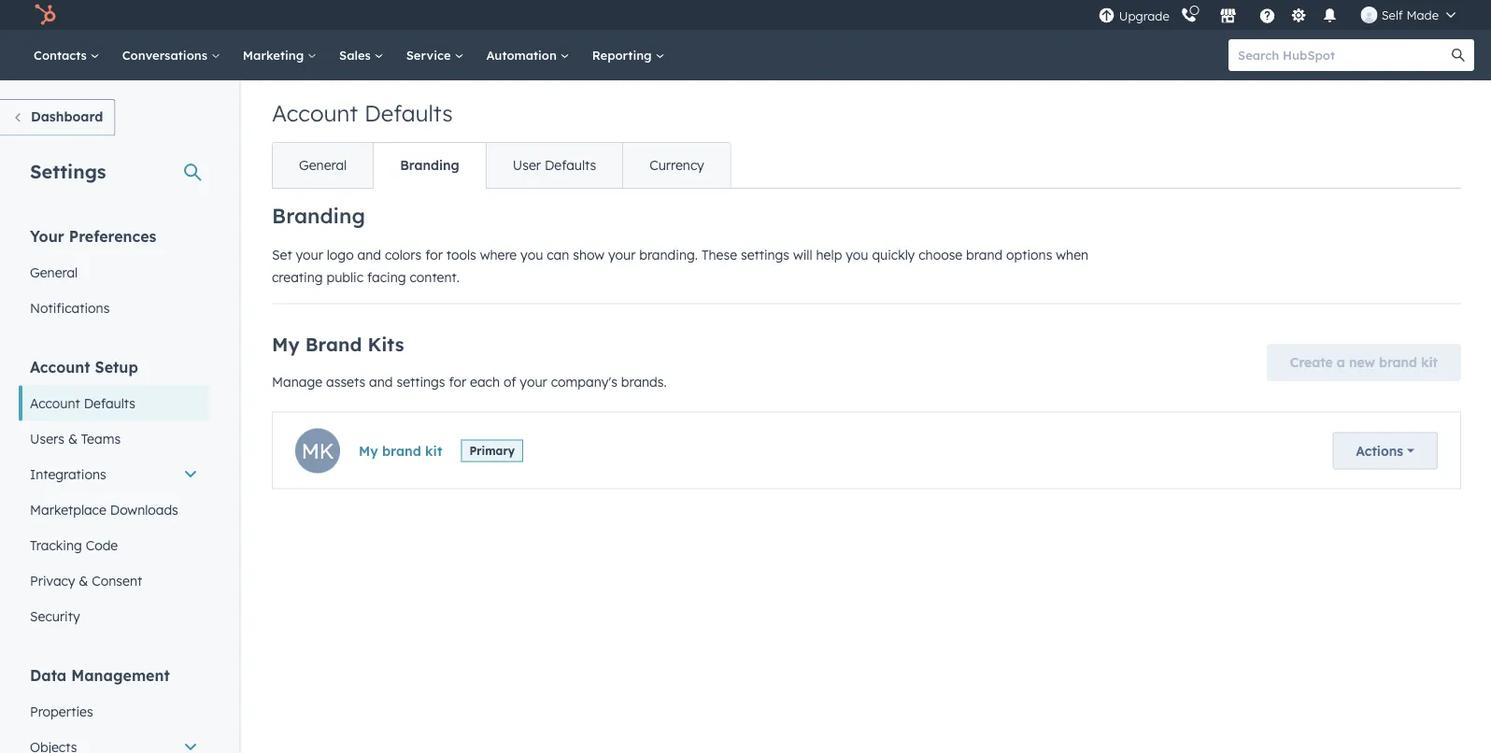 Task type: describe. For each thing, give the bounding box(es) containing it.
tracking code
[[30, 537, 118, 553]]

0 vertical spatial defaults
[[364, 99, 453, 127]]

actions
[[1357, 443, 1404, 459]]

general for your
[[30, 264, 78, 280]]

1 horizontal spatial your
[[520, 373, 548, 390]]

each
[[470, 373, 500, 390]]

search button
[[1443, 39, 1475, 71]]

for inside set your logo and colors for tools where you can show your branding. these settings will help you quickly choose brand options when creating public facing content.
[[425, 246, 443, 263]]

manage assets and settings for each of your company's brands.
[[272, 373, 667, 390]]

marketplaces button
[[1209, 0, 1248, 30]]

my for my brand kits
[[272, 332, 300, 356]]

1 you from the left
[[521, 246, 543, 263]]

notifications
[[30, 300, 110, 316]]

reporting
[[592, 47, 656, 63]]

help
[[816, 246, 842, 263]]

2 you from the left
[[846, 246, 869, 263]]

integrations button
[[19, 457, 209, 492]]

2 horizontal spatial your
[[608, 246, 636, 263]]

creating
[[272, 269, 323, 285]]

0 horizontal spatial branding
[[272, 203, 365, 229]]

and inside set your logo and colors for tools where you can show your branding. these settings will help you quickly choose brand options when creating public facing content.
[[358, 246, 381, 263]]

help image
[[1260, 8, 1277, 25]]

ruby anderson image
[[1362, 7, 1378, 23]]

set
[[272, 246, 292, 263]]

contacts link
[[22, 30, 111, 80]]

menu containing self made
[[1097, 0, 1469, 30]]

settings link
[[1288, 5, 1311, 25]]

show
[[573, 246, 605, 263]]

brand inside button
[[1380, 354, 1418, 371]]

will
[[793, 246, 813, 263]]

marketing link
[[232, 30, 328, 80]]

manage
[[272, 373, 323, 390]]

1 horizontal spatial account defaults
[[272, 99, 453, 127]]

colors
[[385, 246, 422, 263]]

user
[[513, 157, 541, 173]]

conversations link
[[111, 30, 232, 80]]

quickly
[[872, 246, 915, 263]]

privacy
[[30, 572, 75, 589]]

settings image
[[1291, 8, 1308, 25]]

notifications link
[[19, 290, 209, 326]]

create a new brand kit button
[[1267, 344, 1462, 381]]

self made
[[1382, 7, 1439, 22]]

service link
[[395, 30, 475, 80]]

new
[[1350, 354, 1376, 371]]

your preferences element
[[19, 226, 209, 326]]

dashboard
[[31, 108, 103, 125]]

general for account
[[299, 157, 347, 173]]

settings
[[30, 159, 106, 183]]

tracking
[[30, 537, 82, 553]]

branding.
[[640, 246, 698, 263]]

marketplace
[[30, 501, 106, 518]]

actions button
[[1333, 432, 1438, 470]]

calling icon button
[[1174, 3, 1205, 27]]

account defaults inside the account defaults link
[[30, 395, 135, 411]]

properties link
[[19, 694, 209, 730]]

your
[[30, 227, 64, 245]]

marketplaces image
[[1220, 8, 1237, 25]]

tracking code link
[[19, 528, 209, 563]]

a
[[1337, 354, 1346, 371]]

marketing
[[243, 47, 308, 63]]

automation link
[[475, 30, 581, 80]]

marketplace downloads link
[[19, 492, 209, 528]]

security
[[30, 608, 80, 624]]

help button
[[1252, 0, 1284, 30]]

made
[[1407, 7, 1439, 22]]

users & teams link
[[19, 421, 209, 457]]

user defaults link
[[486, 143, 623, 188]]

facing
[[367, 269, 406, 285]]

branding link
[[373, 143, 486, 188]]

logo
[[327, 246, 354, 263]]

code
[[86, 537, 118, 553]]

primary
[[470, 444, 515, 458]]

marketplace downloads
[[30, 501, 178, 518]]

data management element
[[19, 665, 209, 753]]

account setup
[[30, 358, 138, 376]]

consent
[[92, 572, 142, 589]]

sales link
[[328, 30, 395, 80]]

my brand kit
[[359, 443, 443, 459]]

users
[[30, 430, 64, 447]]

setup
[[95, 358, 138, 376]]

when
[[1056, 246, 1089, 263]]

data management
[[30, 666, 170, 685]]

downloads
[[110, 501, 178, 518]]

properties
[[30, 703, 93, 720]]

service
[[406, 47, 455, 63]]



Task type: locate. For each thing, give the bounding box(es) containing it.
brands.
[[621, 373, 667, 390]]

set your logo and colors for tools where you can show your branding. these settings will help you quickly choose brand options when creating public facing content.
[[272, 246, 1089, 285]]

0 vertical spatial general link
[[273, 143, 373, 188]]

0 horizontal spatial kit
[[425, 443, 443, 459]]

and right assets
[[369, 373, 393, 390]]

0 vertical spatial for
[[425, 246, 443, 263]]

0 horizontal spatial account defaults
[[30, 395, 135, 411]]

privacy & consent link
[[19, 563, 209, 599]]

self
[[1382, 7, 1404, 22]]

2 horizontal spatial defaults
[[545, 157, 597, 173]]

0 vertical spatial general
[[299, 157, 347, 173]]

account
[[272, 99, 358, 127], [30, 358, 90, 376], [30, 395, 80, 411]]

kit inside button
[[425, 443, 443, 459]]

kits
[[368, 332, 404, 356]]

your preferences
[[30, 227, 156, 245]]

general link for preferences
[[19, 255, 209, 290]]

1 vertical spatial defaults
[[545, 157, 597, 173]]

upgrade image
[[1099, 8, 1116, 25]]

0 horizontal spatial general
[[30, 264, 78, 280]]

dashboard link
[[0, 99, 115, 136]]

settings down "kits"
[[397, 373, 445, 390]]

0 vertical spatial branding
[[400, 157, 460, 173]]

0 vertical spatial and
[[358, 246, 381, 263]]

create a new brand kit
[[1291, 354, 1438, 371]]

kit
[[1422, 354, 1438, 371], [425, 443, 443, 459]]

where
[[480, 246, 517, 263]]

account defaults down account setup
[[30, 395, 135, 411]]

1 vertical spatial general
[[30, 264, 78, 280]]

account down marketing link
[[272, 99, 358, 127]]

1 horizontal spatial kit
[[1422, 354, 1438, 371]]

branding up colors
[[400, 157, 460, 173]]

for
[[425, 246, 443, 263], [449, 373, 467, 390]]

my brand kits
[[272, 332, 404, 356]]

general down your
[[30, 264, 78, 280]]

0 vertical spatial settings
[[741, 246, 790, 263]]

1 vertical spatial and
[[369, 373, 393, 390]]

general link
[[273, 143, 373, 188], [19, 255, 209, 290]]

2 horizontal spatial brand
[[1380, 354, 1418, 371]]

account for branding
[[272, 99, 358, 127]]

for up content.
[[425, 246, 443, 263]]

my brand kit button
[[359, 440, 443, 462]]

0 vertical spatial &
[[68, 430, 78, 447]]

1 horizontal spatial &
[[79, 572, 88, 589]]

hubspot link
[[22, 4, 70, 26]]

sales
[[339, 47, 374, 63]]

these
[[702, 246, 738, 263]]

public
[[327, 269, 364, 285]]

your right show
[[608, 246, 636, 263]]

& for users
[[68, 430, 78, 447]]

0 horizontal spatial general link
[[19, 255, 209, 290]]

defaults inside the account setup element
[[84, 395, 135, 411]]

& right the privacy
[[79, 572, 88, 589]]

create
[[1291, 354, 1334, 371]]

my up "manage"
[[272, 332, 300, 356]]

security link
[[19, 599, 209, 634]]

1 vertical spatial my
[[359, 443, 378, 459]]

hubspot image
[[34, 4, 56, 26]]

brand left primary
[[382, 443, 421, 459]]

options
[[1007, 246, 1053, 263]]

1 horizontal spatial settings
[[741, 246, 790, 263]]

content.
[[410, 269, 460, 285]]

general link for defaults
[[273, 143, 373, 188]]

account up users
[[30, 395, 80, 411]]

calling icon image
[[1181, 7, 1198, 24]]

& inside "link"
[[68, 430, 78, 447]]

1 horizontal spatial branding
[[400, 157, 460, 173]]

account setup element
[[19, 357, 209, 634]]

my for my brand kit
[[359, 443, 378, 459]]

0 vertical spatial kit
[[1422, 354, 1438, 371]]

teams
[[81, 430, 121, 447]]

brand inside set your logo and colors for tools where you can show your branding. these settings will help you quickly choose brand options when creating public facing content.
[[967, 246, 1003, 263]]

0 horizontal spatial your
[[296, 246, 323, 263]]

1 horizontal spatial you
[[846, 246, 869, 263]]

& for privacy
[[79, 572, 88, 589]]

1 vertical spatial account
[[30, 358, 90, 376]]

integrations
[[30, 466, 106, 482]]

1 vertical spatial branding
[[272, 203, 365, 229]]

defaults right user
[[545, 157, 597, 173]]

account defaults
[[272, 99, 453, 127], [30, 395, 135, 411]]

1 vertical spatial account defaults
[[30, 395, 135, 411]]

your
[[296, 246, 323, 263], [608, 246, 636, 263], [520, 373, 548, 390]]

0 horizontal spatial &
[[68, 430, 78, 447]]

data
[[30, 666, 67, 685]]

brand right new
[[1380, 354, 1418, 371]]

account defaults down sales link
[[272, 99, 453, 127]]

general inside navigation
[[299, 157, 347, 173]]

defaults for user defaults link
[[545, 157, 597, 173]]

can
[[547, 246, 570, 263]]

general link up logo
[[273, 143, 373, 188]]

Search HubSpot search field
[[1229, 39, 1458, 71]]

account for users & teams
[[30, 358, 90, 376]]

branding
[[400, 157, 460, 173], [272, 203, 365, 229]]

upgrade
[[1120, 8, 1170, 24]]

1 horizontal spatial defaults
[[364, 99, 453, 127]]

user defaults
[[513, 157, 597, 173]]

brand
[[305, 332, 362, 356]]

brand inside button
[[382, 443, 421, 459]]

navigation containing general
[[272, 142, 732, 189]]

users & teams
[[30, 430, 121, 447]]

1 horizontal spatial for
[[449, 373, 467, 390]]

general link down preferences
[[19, 255, 209, 290]]

search image
[[1453, 49, 1466, 62]]

choose
[[919, 246, 963, 263]]

0 horizontal spatial brand
[[382, 443, 421, 459]]

2 vertical spatial defaults
[[84, 395, 135, 411]]

my down assets
[[359, 443, 378, 459]]

assets
[[326, 373, 366, 390]]

1 vertical spatial for
[[449, 373, 467, 390]]

you right help
[[846, 246, 869, 263]]

brand right choose
[[967, 246, 1003, 263]]

for left each
[[449, 373, 467, 390]]

0 vertical spatial my
[[272, 332, 300, 356]]

1 vertical spatial settings
[[397, 373, 445, 390]]

settings inside set your logo and colors for tools where you can show your branding. these settings will help you quickly choose brand options when creating public facing content.
[[741, 246, 790, 263]]

contacts
[[34, 47, 90, 63]]

management
[[71, 666, 170, 685]]

preferences
[[69, 227, 156, 245]]

general up logo
[[299, 157, 347, 173]]

0 horizontal spatial for
[[425, 246, 443, 263]]

currency
[[650, 157, 705, 173]]

my
[[272, 332, 300, 356], [359, 443, 378, 459]]

conversations
[[122, 47, 211, 63]]

kit left primary
[[425, 443, 443, 459]]

2 vertical spatial brand
[[382, 443, 421, 459]]

account defaults link
[[19, 386, 209, 421]]

notifications image
[[1322, 8, 1339, 25]]

1 vertical spatial general link
[[19, 255, 209, 290]]

general inside your preferences element
[[30, 264, 78, 280]]

reporting link
[[581, 30, 676, 80]]

1 horizontal spatial my
[[359, 443, 378, 459]]

of
[[504, 373, 516, 390]]

2 vertical spatial account
[[30, 395, 80, 411]]

defaults up users & teams "link"
[[84, 395, 135, 411]]

0 vertical spatial brand
[[967, 246, 1003, 263]]

1 vertical spatial kit
[[425, 443, 443, 459]]

self made button
[[1350, 0, 1467, 30]]

company's
[[551, 373, 618, 390]]

notifications button
[[1315, 0, 1347, 30]]

defaults for the account defaults link
[[84, 395, 135, 411]]

settings left will in the right of the page
[[741, 246, 790, 263]]

and up facing
[[358, 246, 381, 263]]

account left setup
[[30, 358, 90, 376]]

currency link
[[623, 143, 731, 188]]

navigation
[[272, 142, 732, 189]]

branding up logo
[[272, 203, 365, 229]]

1 vertical spatial &
[[79, 572, 88, 589]]

my inside button
[[359, 443, 378, 459]]

branding inside navigation
[[400, 157, 460, 173]]

kit inside button
[[1422, 354, 1438, 371]]

0 horizontal spatial settings
[[397, 373, 445, 390]]

you
[[521, 246, 543, 263], [846, 246, 869, 263]]

1 vertical spatial brand
[[1380, 354, 1418, 371]]

0 horizontal spatial my
[[272, 332, 300, 356]]

1 horizontal spatial general
[[299, 157, 347, 173]]

general
[[299, 157, 347, 173], [30, 264, 78, 280]]

privacy & consent
[[30, 572, 142, 589]]

menu
[[1097, 0, 1469, 30]]

1 horizontal spatial brand
[[967, 246, 1003, 263]]

your right of
[[520, 373, 548, 390]]

& right users
[[68, 430, 78, 447]]

tools
[[447, 246, 476, 263]]

defaults up the branding link on the left of page
[[364, 99, 453, 127]]

0 horizontal spatial defaults
[[84, 395, 135, 411]]

you left can
[[521, 246, 543, 263]]

1 horizontal spatial general link
[[273, 143, 373, 188]]

0 vertical spatial account defaults
[[272, 99, 453, 127]]

your up creating
[[296, 246, 323, 263]]

&
[[68, 430, 78, 447], [79, 572, 88, 589]]

0 vertical spatial account
[[272, 99, 358, 127]]

settings
[[741, 246, 790, 263], [397, 373, 445, 390]]

0 horizontal spatial you
[[521, 246, 543, 263]]

kit right new
[[1422, 354, 1438, 371]]

automation
[[486, 47, 561, 63]]



Task type: vqa. For each thing, say whether or not it's contained in the screenshot.
the Defaults inside the User Defaults 'LINK'
yes



